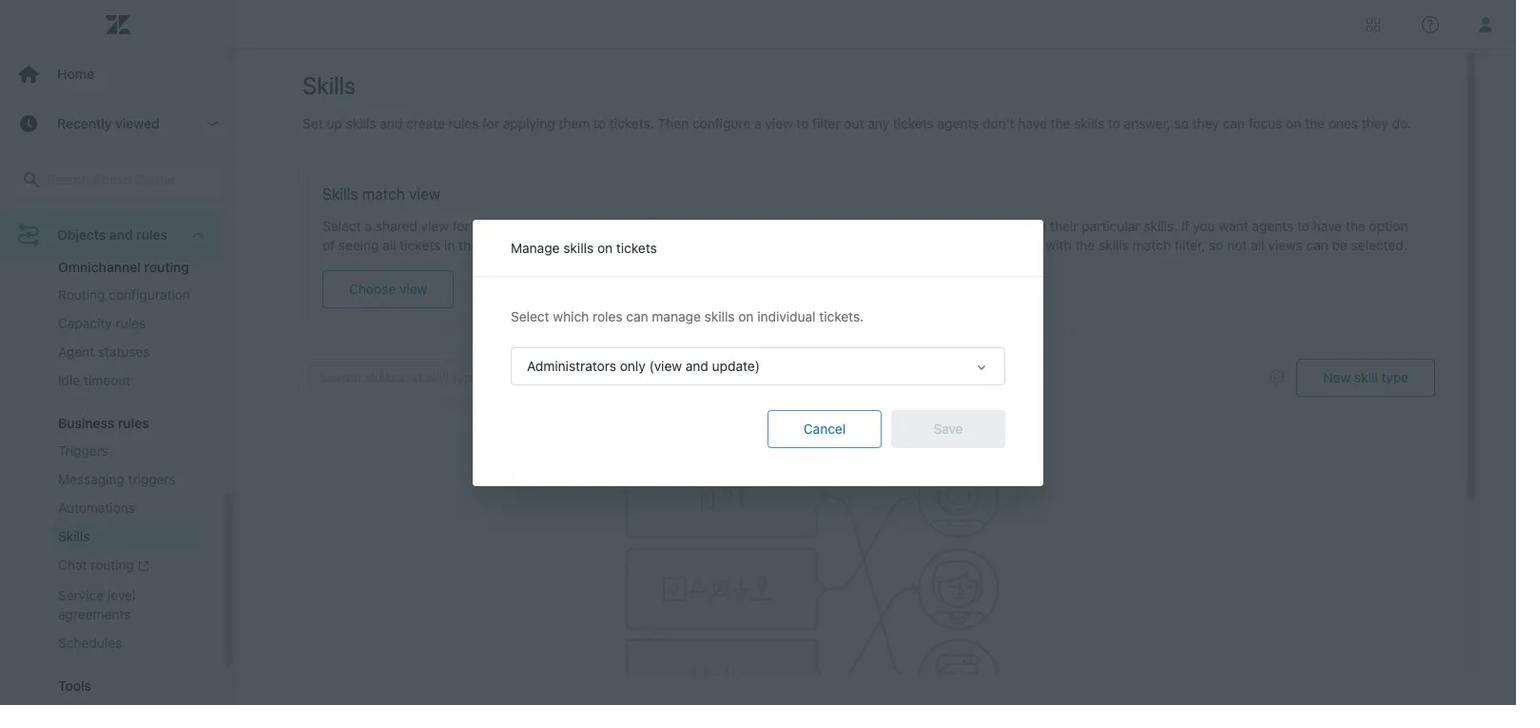 Task type: vqa. For each thing, say whether or not it's contained in the screenshot.
Messaging triggers
yes



Task type: describe. For each thing, give the bounding box(es) containing it.
chat routing
[[58, 557, 134, 573]]

skills link
[[50, 523, 202, 551]]

skills element
[[58, 528, 90, 547]]

chat routing link
[[50, 551, 202, 581]]

routing for chat routing
[[91, 557, 134, 573]]

objects and rules button
[[0, 210, 221, 260]]

agent statuses
[[58, 344, 150, 360]]

rules for business rules
[[118, 415, 149, 431]]

service level agreements link
[[50, 581, 202, 629]]

triggers link
[[50, 437, 202, 466]]

business rules element
[[58, 415, 149, 431]]

service level agreements
[[58, 587, 136, 622]]

none search field inside primary element
[[2, 161, 233, 199]]

service level agreements element
[[58, 586, 194, 624]]

messaging triggers element
[[58, 470, 176, 489]]

capacity
[[58, 315, 112, 331]]

rules for capacity rules
[[116, 315, 146, 331]]

routing
[[58, 287, 105, 303]]

schedules element
[[58, 633, 122, 652]]

routing configuration element
[[58, 286, 190, 305]]

tools
[[58, 677, 91, 693]]

messaging
[[58, 471, 125, 488]]

business rules
[[58, 415, 149, 431]]

and
[[109, 226, 133, 243]]

agreements
[[58, 606, 131, 622]]

schedules
[[58, 634, 122, 651]]

skills
[[58, 528, 90, 545]]

messaging triggers link
[[50, 466, 202, 494]]

objects link
[[50, 211, 202, 239]]

objects and rules
[[57, 226, 167, 243]]

idle timeout element
[[58, 371, 131, 390]]

agent
[[58, 344, 94, 360]]

tree inside primary element
[[0, 210, 235, 705]]

primary element
[[0, 0, 236, 705]]

service
[[58, 587, 104, 603]]

capacity rules link
[[50, 310, 202, 338]]

help image
[[1423, 16, 1440, 33]]

chat routing element
[[58, 556, 149, 576]]

level
[[107, 587, 136, 603]]

rules inside dropdown button
[[136, 226, 167, 243]]

objects element
[[58, 215, 106, 234]]



Task type: locate. For each thing, give the bounding box(es) containing it.
1 vertical spatial routing
[[91, 557, 134, 573]]

statuses
[[98, 344, 150, 360]]

chat
[[58, 557, 87, 573]]

0 vertical spatial routing
[[144, 259, 189, 275]]

objects
[[58, 216, 106, 233], [57, 226, 106, 243]]

1 vertical spatial rules
[[116, 315, 146, 331]]

objects inside objects and rules dropdown button
[[57, 226, 106, 243]]

Search Admin Center field
[[47, 171, 211, 188]]

0 vertical spatial rules
[[136, 226, 167, 243]]

timeout
[[84, 372, 131, 389]]

idle timeout link
[[50, 367, 202, 395]]

omnichannel routing
[[58, 259, 189, 275]]

routing
[[144, 259, 189, 275], [91, 557, 134, 573]]

objects inside objects 'link'
[[58, 216, 106, 233]]

agent statuses link
[[50, 338, 202, 367]]

triggers
[[128, 471, 176, 488]]

rules right the and
[[136, 226, 167, 243]]

1 horizontal spatial routing
[[144, 259, 189, 275]]

configuration
[[109, 287, 190, 303]]

triggers
[[58, 443, 109, 459]]

objects left the and
[[58, 216, 106, 233]]

0 horizontal spatial routing
[[91, 557, 134, 573]]

None search field
[[2, 161, 233, 199]]

routing up the level
[[91, 557, 134, 573]]

objects for objects and rules
[[57, 226, 106, 243]]

2 vertical spatial rules
[[118, 415, 149, 431]]

routing configuration
[[58, 287, 190, 303]]

zendesk products image
[[1368, 18, 1381, 31]]

agent statuses element
[[58, 343, 150, 362]]

routing inside "link"
[[91, 557, 134, 573]]

business
[[58, 415, 114, 431]]

capacity rules
[[58, 315, 146, 331]]

tools element
[[58, 677, 91, 693]]

rules
[[136, 226, 167, 243], [116, 315, 146, 331], [118, 415, 149, 431]]

automations
[[58, 500, 135, 516]]

capacity rules element
[[58, 314, 146, 333]]

rules up triggers link
[[118, 415, 149, 431]]

routing up configuration
[[144, 259, 189, 275]]

routing for omnichannel routing
[[144, 259, 189, 275]]

idle timeout
[[58, 372, 131, 389]]

objects up "omnichannel"
[[57, 226, 106, 243]]

triggers element
[[58, 442, 109, 461]]

idle
[[58, 372, 80, 389]]

objects for objects
[[58, 216, 106, 233]]

schedules link
[[50, 629, 202, 657]]

rules down routing configuration link
[[116, 315, 146, 331]]

tree
[[0, 210, 235, 705]]

messaging triggers
[[58, 471, 176, 488]]

automations link
[[50, 494, 202, 523]]

automations element
[[58, 499, 135, 518]]

omnichannel
[[58, 259, 141, 275]]

omnichannel routing element
[[58, 259, 189, 275]]

tree containing objects
[[0, 210, 235, 705]]

routing configuration link
[[50, 281, 202, 310]]



